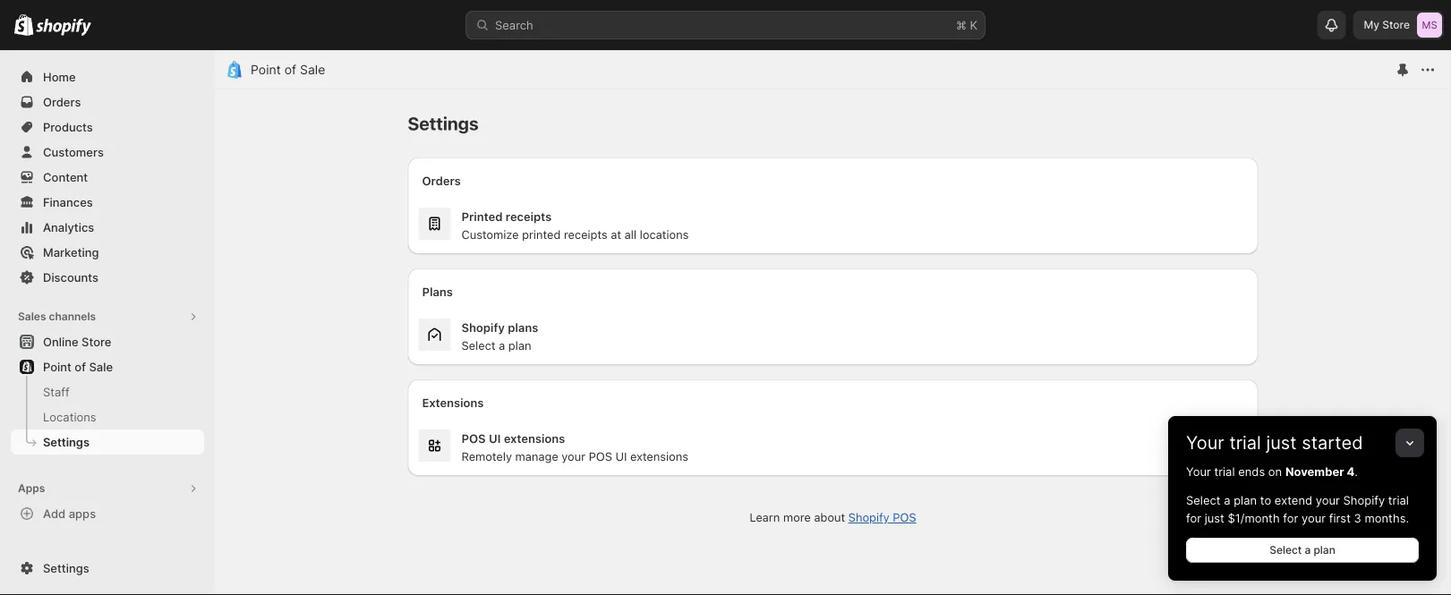 Task type: describe. For each thing, give the bounding box(es) containing it.
marketing link
[[11, 240, 204, 265]]

your trial ends on november 4 .
[[1186, 465, 1358, 479]]

analytics
[[43, 220, 94, 234]]

customers
[[43, 145, 104, 159]]

0 vertical spatial of
[[284, 62, 296, 77]]

2 settings from the top
[[43, 561, 89, 575]]

select for select a plan to extend your shopify trial for just $1/month for your first 3 months.
[[1186, 493, 1221, 507]]

apps
[[69, 507, 96, 521]]

your for your trial just started
[[1186, 432, 1225, 454]]

store for online store
[[82, 335, 111, 349]]

0 vertical spatial your
[[1316, 493, 1340, 507]]

select for select a plan
[[1270, 544, 1302, 557]]

1 settings link from the top
[[11, 430, 204, 455]]

content link
[[11, 165, 204, 190]]

on
[[1268, 465, 1282, 479]]

sales
[[18, 310, 46, 323]]

apps button
[[11, 476, 204, 501]]

just inside select a plan to extend your shopify trial for just $1/month for your first 3 months.
[[1205, 511, 1225, 525]]

shopify image
[[36, 18, 92, 36]]

1 horizontal spatial point
[[251, 62, 281, 77]]

online store button
[[0, 329, 215, 355]]

0 horizontal spatial point of sale
[[43, 360, 113, 374]]

select a plan
[[1270, 544, 1336, 557]]

your trial just started button
[[1168, 416, 1437, 454]]

my store
[[1364, 18, 1410, 31]]

trial inside select a plan to extend your shopify trial for just $1/month for your first 3 months.
[[1388, 493, 1409, 507]]

my
[[1364, 18, 1380, 31]]

1 vertical spatial your
[[1302, 511, 1326, 525]]

sales channels button
[[11, 304, 204, 329]]

$1/month
[[1228, 511, 1280, 525]]

online store
[[43, 335, 111, 349]]

products
[[43, 120, 93, 134]]

orders
[[43, 95, 81, 109]]

add
[[43, 507, 66, 521]]

online store link
[[11, 329, 204, 355]]

customers link
[[11, 140, 204, 165]]

0 vertical spatial sale
[[300, 62, 325, 77]]

1 vertical spatial of
[[75, 360, 86, 374]]

just inside dropdown button
[[1266, 432, 1297, 454]]

staff
[[43, 385, 70, 399]]

plan for select a plan
[[1314, 544, 1336, 557]]

sale inside point of sale link
[[89, 360, 113, 374]]

point inside point of sale link
[[43, 360, 72, 374]]

home
[[43, 70, 76, 84]]

finances
[[43, 195, 93, 209]]

shopify image
[[14, 14, 33, 36]]

shopify
[[1343, 493, 1385, 507]]

months.
[[1365, 511, 1409, 525]]

1 settings from the top
[[43, 435, 89, 449]]

extend
[[1275, 493, 1313, 507]]

0 vertical spatial point of sale link
[[251, 62, 325, 77]]



Task type: locate. For each thing, give the bounding box(es) containing it.
a inside select a plan to extend your shopify trial for just $1/month for your first 3 months.
[[1224, 493, 1231, 507]]

1 vertical spatial select
[[1270, 544, 1302, 557]]

a for select a plan
[[1305, 544, 1311, 557]]

0 vertical spatial settings
[[43, 435, 89, 449]]

0 horizontal spatial a
[[1224, 493, 1231, 507]]

your up the first
[[1316, 493, 1340, 507]]

products link
[[11, 115, 204, 140]]

settings
[[43, 435, 89, 449], [43, 561, 89, 575]]

0 horizontal spatial store
[[82, 335, 111, 349]]

k
[[970, 18, 978, 32]]

1 vertical spatial your
[[1186, 465, 1211, 479]]

1 vertical spatial point of sale link
[[11, 355, 204, 380]]

your left ends
[[1186, 465, 1211, 479]]

trial inside dropdown button
[[1230, 432, 1261, 454]]

orders link
[[11, 90, 204, 115]]

marketing
[[43, 245, 99, 259]]

just left $1/month
[[1205, 511, 1225, 525]]

discounts link
[[11, 265, 204, 290]]

0 horizontal spatial plan
[[1234, 493, 1257, 507]]

0 horizontal spatial sale
[[89, 360, 113, 374]]

0 vertical spatial just
[[1266, 432, 1297, 454]]

point up staff
[[43, 360, 72, 374]]

point right icon for point of sale
[[251, 62, 281, 77]]

1 vertical spatial sale
[[89, 360, 113, 374]]

point of sale link down online store
[[11, 355, 204, 380]]

a down select a plan to extend your shopify trial for just $1/month for your first 3 months.
[[1305, 544, 1311, 557]]

3
[[1354, 511, 1362, 525]]

staff link
[[11, 380, 204, 405]]

of
[[284, 62, 296, 77], [75, 360, 86, 374]]

store
[[1383, 18, 1410, 31], [82, 335, 111, 349]]

first
[[1329, 511, 1351, 525]]

1 vertical spatial trial
[[1214, 465, 1235, 479]]

trial for ends
[[1214, 465, 1235, 479]]

locations
[[43, 410, 96, 424]]

⌘ k
[[956, 18, 978, 32]]

settings down add apps
[[43, 561, 89, 575]]

sales channels
[[18, 310, 96, 323]]

1 horizontal spatial a
[[1305, 544, 1311, 557]]

point of sale link right icon for point of sale
[[251, 62, 325, 77]]

search
[[495, 18, 533, 32]]

1 vertical spatial point of sale
[[43, 360, 113, 374]]

sale right icon for point of sale
[[300, 62, 325, 77]]

select inside select a plan to extend your shopify trial for just $1/month for your first 3 months.
[[1186, 493, 1221, 507]]

0 vertical spatial your
[[1186, 432, 1225, 454]]

2 for from the left
[[1283, 511, 1298, 525]]

point of sale right icon for point of sale
[[251, 62, 325, 77]]

1 horizontal spatial for
[[1283, 511, 1298, 525]]

0 horizontal spatial point of sale link
[[11, 355, 204, 380]]

your trial just started element
[[1168, 463, 1437, 581]]

0 vertical spatial settings link
[[11, 430, 204, 455]]

trial left ends
[[1214, 465, 1235, 479]]

for left $1/month
[[1186, 511, 1201, 525]]

a
[[1224, 493, 1231, 507], [1305, 544, 1311, 557]]

plan
[[1234, 493, 1257, 507], [1314, 544, 1336, 557]]

0 vertical spatial a
[[1224, 493, 1231, 507]]

point
[[251, 62, 281, 77], [43, 360, 72, 374]]

1 vertical spatial settings link
[[11, 556, 204, 581]]

0 vertical spatial point of sale
[[251, 62, 325, 77]]

a for select a plan to extend your shopify trial for just $1/month for your first 3 months.
[[1224, 493, 1231, 507]]

settings link down add apps button
[[11, 556, 204, 581]]

ends
[[1238, 465, 1265, 479]]

1 horizontal spatial of
[[284, 62, 296, 77]]

plan down the first
[[1314, 544, 1336, 557]]

0 vertical spatial plan
[[1234, 493, 1257, 507]]

0 horizontal spatial of
[[75, 360, 86, 374]]

just
[[1266, 432, 1297, 454], [1205, 511, 1225, 525]]

1 vertical spatial just
[[1205, 511, 1225, 525]]

store right my
[[1383, 18, 1410, 31]]

your trial just started
[[1186, 432, 1363, 454]]

your
[[1186, 432, 1225, 454], [1186, 465, 1211, 479]]

finances link
[[11, 190, 204, 215]]

1 horizontal spatial point of sale link
[[251, 62, 325, 77]]

online
[[43, 335, 78, 349]]

select a plan to extend your shopify trial for just $1/month for your first 3 months.
[[1186, 493, 1409, 525]]

0 horizontal spatial just
[[1205, 511, 1225, 525]]

your inside dropdown button
[[1186, 432, 1225, 454]]

add apps
[[43, 507, 96, 521]]

to
[[1260, 493, 1271, 507]]

settings link down 'locations'
[[11, 430, 204, 455]]

my store image
[[1417, 13, 1442, 38]]

for down extend
[[1283, 511, 1298, 525]]

discounts
[[43, 270, 98, 284]]

4
[[1347, 465, 1355, 479]]

channels
[[49, 310, 96, 323]]

content
[[43, 170, 88, 184]]

1 your from the top
[[1186, 432, 1225, 454]]

2 vertical spatial trial
[[1388, 493, 1409, 507]]

just up 'on'
[[1266, 432, 1297, 454]]

your left the first
[[1302, 511, 1326, 525]]

sale
[[300, 62, 325, 77], [89, 360, 113, 374]]

0 horizontal spatial for
[[1186, 511, 1201, 525]]

analytics link
[[11, 215, 204, 240]]

0 horizontal spatial point
[[43, 360, 72, 374]]

2 settings link from the top
[[11, 556, 204, 581]]

settings link
[[11, 430, 204, 455], [11, 556, 204, 581]]

store down sales channels button
[[82, 335, 111, 349]]

1 vertical spatial settings
[[43, 561, 89, 575]]

your
[[1316, 493, 1340, 507], [1302, 511, 1326, 525]]

0 vertical spatial store
[[1383, 18, 1410, 31]]

select down select a plan to extend your shopify trial for just $1/month for your first 3 months.
[[1270, 544, 1302, 557]]

point of sale
[[251, 62, 325, 77], [43, 360, 113, 374]]

0 vertical spatial select
[[1186, 493, 1221, 507]]

trial
[[1230, 432, 1261, 454], [1214, 465, 1235, 479], [1388, 493, 1409, 507]]

1 vertical spatial a
[[1305, 544, 1311, 557]]

started
[[1302, 432, 1363, 454]]

0 vertical spatial trial
[[1230, 432, 1261, 454]]

0 vertical spatial point
[[251, 62, 281, 77]]

your up your trial ends on november 4 .
[[1186, 432, 1225, 454]]

trial up ends
[[1230, 432, 1261, 454]]

1 horizontal spatial point of sale
[[251, 62, 325, 77]]

1 vertical spatial plan
[[1314, 544, 1336, 557]]

.
[[1355, 465, 1358, 479]]

store inside button
[[82, 335, 111, 349]]

apps
[[18, 482, 45, 495]]

plan up $1/month
[[1234, 493, 1257, 507]]

locations link
[[11, 405, 204, 430]]

store for my store
[[1383, 18, 1410, 31]]

1 for from the left
[[1186, 511, 1201, 525]]

1 horizontal spatial sale
[[300, 62, 325, 77]]

home link
[[11, 64, 204, 90]]

⌘
[[956, 18, 967, 32]]

point of sale link
[[251, 62, 325, 77], [11, 355, 204, 380]]

1 vertical spatial store
[[82, 335, 111, 349]]

trial up months. at the bottom of the page
[[1388, 493, 1409, 507]]

1 horizontal spatial plan
[[1314, 544, 1336, 557]]

plan for select a plan to extend your shopify trial for just $1/month for your first 3 months.
[[1234, 493, 1257, 507]]

of right icon for point of sale
[[284, 62, 296, 77]]

1 vertical spatial point
[[43, 360, 72, 374]]

select left to
[[1186, 493, 1221, 507]]

for
[[1186, 511, 1201, 525], [1283, 511, 1298, 525]]

of down online store
[[75, 360, 86, 374]]

sale down online store button on the bottom left of the page
[[89, 360, 113, 374]]

point of sale down online store
[[43, 360, 113, 374]]

icon for point of sale image
[[226, 61, 244, 79]]

plan inside select a plan to extend your shopify trial for just $1/month for your first 3 months.
[[1234, 493, 1257, 507]]

2 your from the top
[[1186, 465, 1211, 479]]

select a plan link
[[1186, 538, 1419, 563]]

trial for just
[[1230, 432, 1261, 454]]

a up $1/month
[[1224, 493, 1231, 507]]

settings down 'locations'
[[43, 435, 89, 449]]

1 horizontal spatial store
[[1383, 18, 1410, 31]]

1 horizontal spatial just
[[1266, 432, 1297, 454]]

add apps button
[[11, 501, 204, 526]]

november
[[1286, 465, 1344, 479]]

0 horizontal spatial select
[[1186, 493, 1221, 507]]

select
[[1186, 493, 1221, 507], [1270, 544, 1302, 557]]

your for your trial ends on november 4 .
[[1186, 465, 1211, 479]]

1 horizontal spatial select
[[1270, 544, 1302, 557]]



Task type: vqa. For each thing, say whether or not it's contained in the screenshot.
20 button
no



